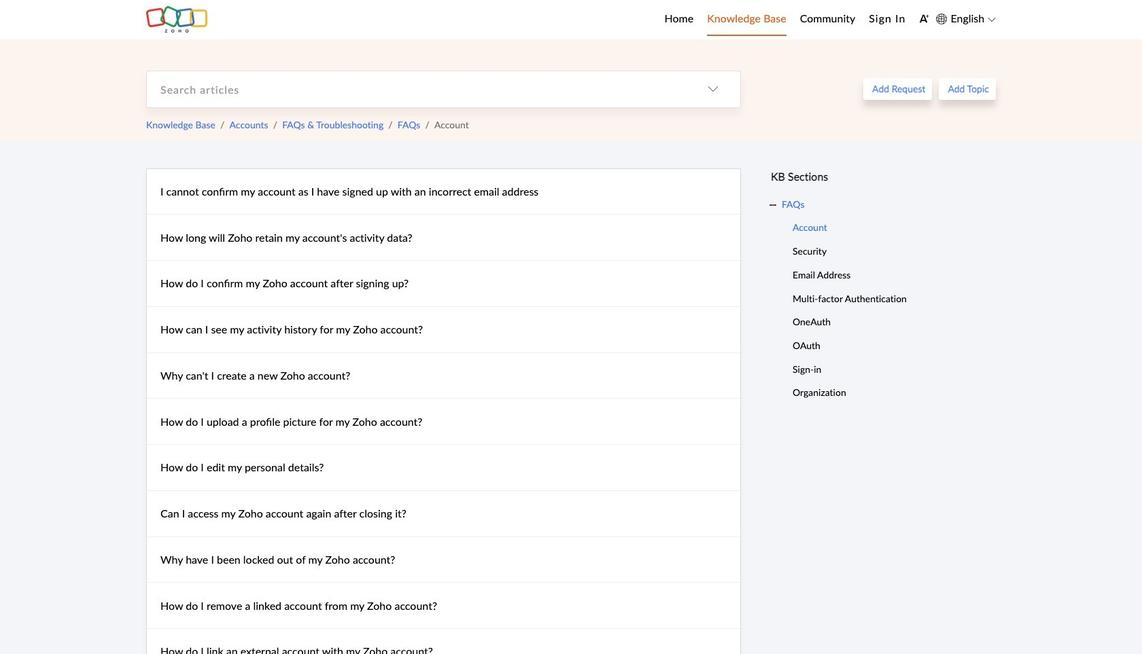 Task type: vqa. For each thing, say whether or not it's contained in the screenshot.
User Preference ICON
yes



Task type: describe. For each thing, give the bounding box(es) containing it.
user preference element
[[920, 9, 930, 30]]



Task type: locate. For each thing, give the bounding box(es) containing it.
choose category element
[[686, 71, 741, 107]]

choose category image
[[708, 84, 719, 95]]

Search articles field
[[147, 71, 686, 107]]

choose languages element
[[937, 10, 996, 28]]

user preference image
[[920, 14, 930, 24]]



